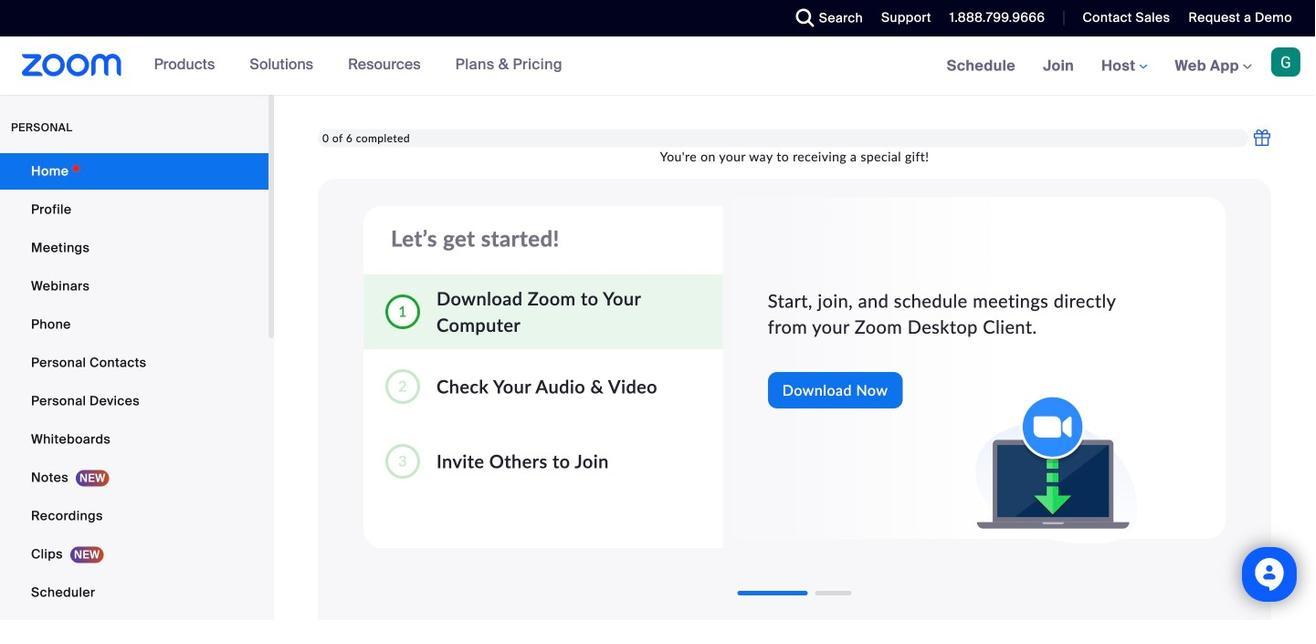 Task type: locate. For each thing, give the bounding box(es) containing it.
zoom logo image
[[22, 54, 122, 77]]

product information navigation
[[140, 37, 576, 95]]

banner
[[0, 37, 1315, 96]]



Task type: vqa. For each thing, say whether or not it's contained in the screenshot.
Profile Picture
yes



Task type: describe. For each thing, give the bounding box(es) containing it.
meetings navigation
[[933, 37, 1315, 96]]

personal menu menu
[[0, 153, 268, 621]]

profile picture image
[[1271, 47, 1300, 77]]



